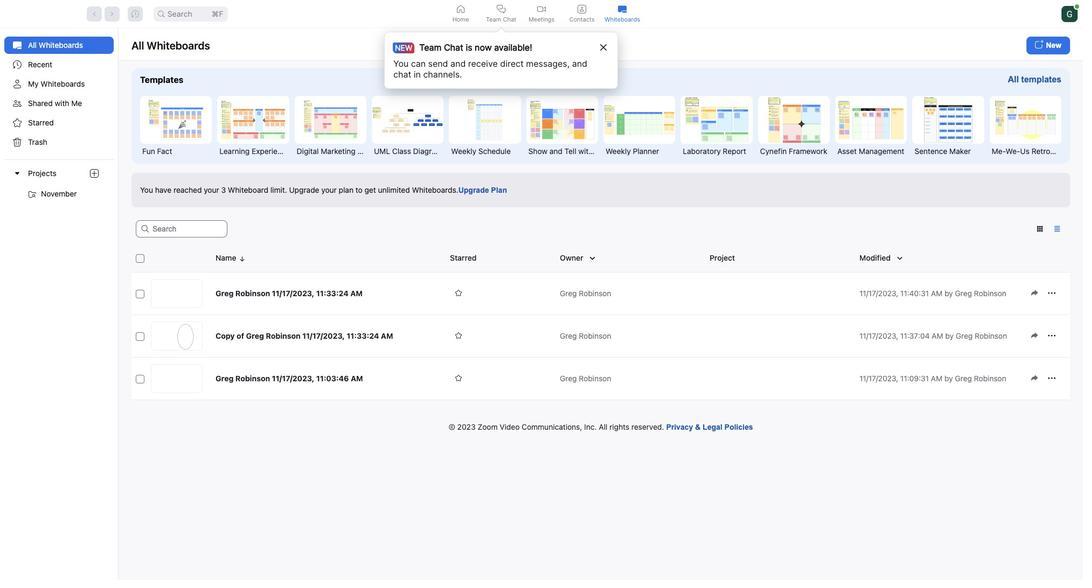 Task type: locate. For each thing, give the bounding box(es) containing it.
receive
[[469, 58, 498, 69]]

tab list
[[441, 0, 643, 28]]

2 and from the left
[[573, 58, 588, 69]]

you
[[394, 58, 409, 69]]

and down team chat is now available! element
[[451, 58, 466, 69]]

chat
[[503, 15, 517, 23], [444, 42, 464, 53]]

chat left is
[[444, 42, 464, 53]]

chat inside the team chat is now available! you can send and receive direct messages, and chat in channels.
[[444, 42, 464, 53]]

1 horizontal spatial team
[[486, 15, 502, 23]]

avatar image
[[1062, 6, 1079, 22]]

magnifier image
[[158, 11, 164, 17], [158, 11, 164, 17]]

whiteboard small image
[[619, 5, 627, 13]]

chat inside button
[[503, 15, 517, 23]]

online image
[[1076, 4, 1080, 8], [1076, 4, 1080, 8]]

and right the messages,
[[573, 58, 588, 69]]

team chat is now available! element
[[397, 41, 533, 54]]

team chat
[[486, 15, 517, 23]]

now
[[475, 42, 492, 53]]

messages,
[[526, 58, 570, 69]]

can
[[411, 58, 426, 69]]

1 horizontal spatial chat
[[503, 15, 517, 23]]

0 horizontal spatial chat
[[444, 42, 464, 53]]

chat up available!
[[503, 15, 517, 23]]

team inside the team chat is now available! you can send and receive direct messages, and chat in channels.
[[420, 42, 442, 53]]

team up now
[[486, 15, 502, 23]]

and
[[451, 58, 466, 69], [573, 58, 588, 69]]

⌘f
[[212, 9, 224, 18]]

home small image
[[457, 5, 465, 13], [457, 5, 465, 13]]

team up send
[[420, 42, 442, 53]]

team inside button
[[486, 15, 502, 23]]

1 vertical spatial team
[[420, 42, 442, 53]]

0 horizontal spatial and
[[451, 58, 466, 69]]

0 horizontal spatial team
[[420, 42, 442, 53]]

1 vertical spatial chat
[[444, 42, 464, 53]]

team
[[486, 15, 502, 23], [420, 42, 442, 53]]

1 horizontal spatial and
[[573, 58, 588, 69]]

meetings
[[529, 15, 555, 23]]

0 vertical spatial team
[[486, 15, 502, 23]]

meetings button
[[522, 0, 562, 28]]

direct
[[501, 58, 524, 69]]

is
[[466, 42, 473, 53]]

whiteboards button
[[603, 0, 643, 28]]

close image
[[601, 44, 607, 51], [601, 44, 607, 51]]

0 vertical spatial chat
[[503, 15, 517, 23]]

chat
[[394, 69, 412, 80]]

profile contact image
[[578, 5, 587, 13]]

tooltip
[[385, 28, 619, 89]]

home button
[[441, 0, 481, 28]]

contacts button
[[562, 0, 603, 28]]

whiteboards
[[605, 15, 641, 23]]

video on image
[[538, 5, 546, 13], [538, 5, 546, 13]]

team chat image
[[497, 5, 506, 13], [497, 5, 506, 13]]

contacts
[[570, 15, 595, 23]]



Task type: vqa. For each thing, say whether or not it's contained in the screenshot.
Messages,
yes



Task type: describe. For each thing, give the bounding box(es) containing it.
send
[[428, 58, 448, 69]]

team chat is now available! you can send and receive direct messages, and chat in channels.
[[394, 42, 588, 80]]

team chat button
[[481, 0, 522, 28]]

home
[[453, 15, 469, 23]]

team for team chat
[[486, 15, 502, 23]]

search
[[168, 9, 192, 18]]

team for team chat is now available! you can send and receive direct messages, and chat in channels.
[[420, 42, 442, 53]]

chat for team chat is now available! you can send and receive direct messages, and chat in channels.
[[444, 42, 464, 53]]

tab list containing home
[[441, 0, 643, 28]]

available!
[[495, 42, 533, 53]]

you can send and receive direct messages, and chat in channels. element
[[394, 58, 598, 80]]

1 and from the left
[[451, 58, 466, 69]]

in
[[414, 69, 421, 80]]

chat for team chat
[[503, 15, 517, 23]]

tooltip containing team chat is now available! you can send and receive direct messages, and chat in channels.
[[385, 28, 619, 89]]

whiteboard small image
[[619, 5, 627, 13]]

channels.
[[424, 69, 462, 80]]

profile contact image
[[578, 5, 587, 13]]



